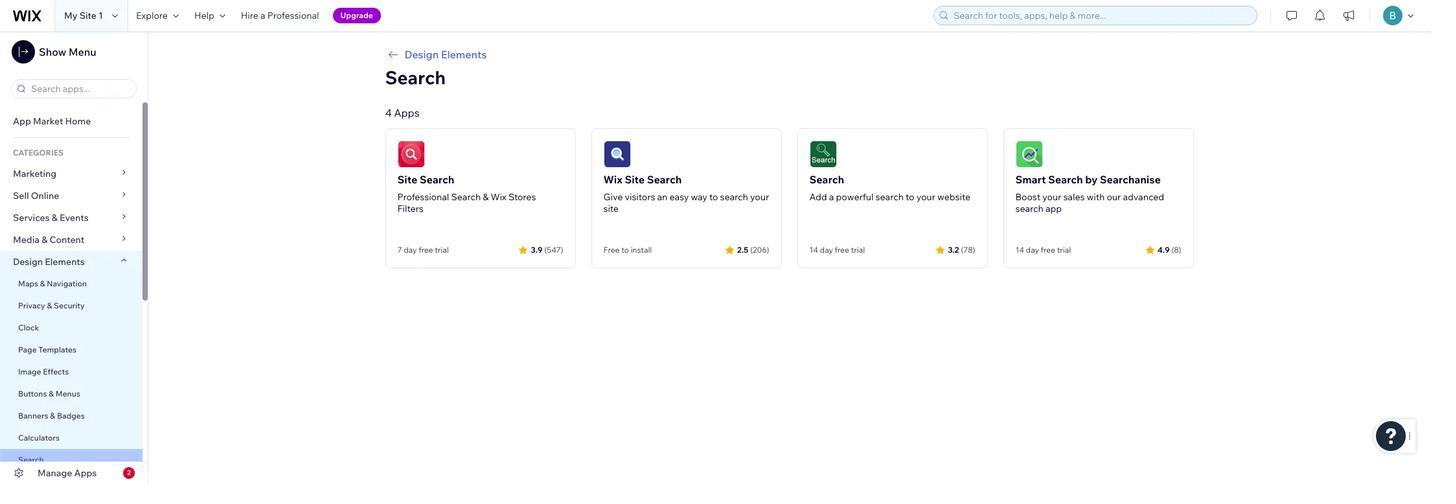 Task type: locate. For each thing, give the bounding box(es) containing it.
1 horizontal spatial site
[[398, 173, 417, 186]]

1 horizontal spatial day
[[820, 245, 833, 255]]

& for content
[[42, 234, 48, 246]]

apps for 4 apps
[[394, 106, 420, 119]]

1 horizontal spatial professional
[[398, 191, 449, 203]]

& inside site search professional search & wix stores filters
[[483, 191, 489, 203]]

& left menus
[[49, 389, 54, 398]]

search inside search add a powerful search to your website
[[810, 173, 844, 186]]

1 vertical spatial apps
[[74, 467, 97, 479]]

0 horizontal spatial apps
[[74, 467, 97, 479]]

my site 1
[[64, 10, 103, 21]]

give
[[604, 191, 623, 203]]

help button
[[187, 0, 233, 31]]

wix left "stores"
[[491, 191, 507, 203]]

& left badges
[[50, 411, 55, 421]]

1 14 from the left
[[810, 245, 818, 255]]

free down app
[[1041, 245, 1056, 255]]

1 horizontal spatial apps
[[394, 106, 420, 119]]

privacy & security
[[18, 301, 85, 310]]

search
[[720, 191, 748, 203], [876, 191, 904, 203], [1016, 203, 1044, 214]]

day for a
[[820, 245, 833, 255]]

0 horizontal spatial design elements
[[13, 256, 85, 268]]

0 horizontal spatial free
[[419, 245, 433, 255]]

0 horizontal spatial your
[[750, 191, 769, 203]]

0 vertical spatial wix
[[604, 173, 623, 186]]

hire a professional link
[[233, 0, 327, 31]]

boost
[[1016, 191, 1041, 203]]

services
[[13, 212, 50, 224]]

1 horizontal spatial to
[[709, 191, 718, 203]]

1 horizontal spatial a
[[829, 191, 834, 203]]

a right add
[[829, 191, 834, 203]]

search down the site search logo at left
[[420, 173, 454, 186]]

navigation
[[47, 279, 87, 288]]

2 horizontal spatial free
[[1041, 245, 1056, 255]]

searchanise
[[1100, 173, 1161, 186]]

search left app
[[1016, 203, 1044, 214]]

trial down app
[[1057, 245, 1071, 255]]

1 horizontal spatial your
[[917, 191, 936, 203]]

privacy
[[18, 301, 45, 310]]

design up 4 apps
[[405, 48, 439, 61]]

stores
[[509, 191, 536, 203]]

2
[[127, 468, 131, 477]]

search up 4 apps
[[385, 66, 446, 89]]

page templates
[[18, 345, 78, 354]]

& left "stores"
[[483, 191, 489, 203]]

14
[[810, 245, 818, 255], [1016, 245, 1024, 255]]

professional
[[267, 10, 319, 21], [398, 191, 449, 203]]

1 horizontal spatial search
[[876, 191, 904, 203]]

1 day from the left
[[404, 245, 417, 255]]

search up add
[[810, 173, 844, 186]]

1 vertical spatial design elements link
[[0, 251, 143, 273]]

1 vertical spatial design elements
[[13, 256, 85, 268]]

clock link
[[0, 317, 143, 339]]

site for wix
[[625, 173, 645, 186]]

search inside wix site search give visitors an easy way to search your site
[[647, 173, 682, 186]]

0 vertical spatial design elements
[[405, 48, 487, 61]]

4.9 (8)
[[1158, 245, 1182, 254]]

14 day free trial
[[810, 245, 865, 255], [1016, 245, 1071, 255]]

2 horizontal spatial site
[[625, 173, 645, 186]]

1 vertical spatial design
[[13, 256, 43, 268]]

3 your from the left
[[1043, 191, 1062, 203]]

free down powerful
[[835, 245, 849, 255]]

1 horizontal spatial trial
[[851, 245, 865, 255]]

0 horizontal spatial day
[[404, 245, 417, 255]]

to right way
[[709, 191, 718, 203]]

explore
[[136, 10, 168, 21]]

wix
[[604, 173, 623, 186], [491, 191, 507, 203]]

help
[[194, 10, 214, 21]]

1 your from the left
[[750, 191, 769, 203]]

0 horizontal spatial 14
[[810, 245, 818, 255]]

4
[[385, 106, 392, 119]]

professional right hire
[[267, 10, 319, 21]]

search inside 'sidebar' element
[[18, 455, 44, 465]]

search inside smart search by searchanise boost your sales with our advanced search app
[[1048, 173, 1083, 186]]

0 horizontal spatial wix
[[491, 191, 507, 203]]

design
[[405, 48, 439, 61], [13, 256, 43, 268]]

site up visitors
[[625, 173, 645, 186]]

day down boost
[[1026, 245, 1039, 255]]

1 vertical spatial elements
[[45, 256, 85, 268]]

wix inside site search professional search & wix stores filters
[[491, 191, 507, 203]]

free for professional
[[419, 245, 433, 255]]

filters
[[398, 203, 424, 214]]

1 14 day free trial from the left
[[810, 245, 865, 255]]

1 horizontal spatial elements
[[441, 48, 487, 61]]

& right maps
[[40, 279, 45, 288]]

2 horizontal spatial trial
[[1057, 245, 1071, 255]]

search inside wix site search give visitors an easy way to search your site
[[720, 191, 748, 203]]

& right privacy at the bottom
[[47, 301, 52, 310]]

search right way
[[720, 191, 748, 203]]

14 day free trial for search
[[1016, 245, 1071, 255]]

hire
[[241, 10, 258, 21]]

smart
[[1016, 173, 1046, 186]]

easy
[[670, 191, 689, 203]]

1 free from the left
[[419, 245, 433, 255]]

buttons & menus
[[18, 389, 80, 398]]

wix site search logo image
[[604, 141, 631, 168]]

calculators link
[[0, 427, 143, 449]]

2 horizontal spatial to
[[906, 191, 915, 203]]

your
[[750, 191, 769, 203], [917, 191, 936, 203], [1043, 191, 1062, 203]]

design elements link
[[385, 47, 1194, 62], [0, 251, 143, 273]]

advanced
[[1123, 191, 1164, 203]]

day for by
[[1026, 245, 1039, 255]]

2 free from the left
[[835, 245, 849, 255]]

Search apps... field
[[27, 80, 132, 98]]

professional inside site search professional search & wix stores filters
[[398, 191, 449, 203]]

2 horizontal spatial your
[[1043, 191, 1062, 203]]

search up 'sales'
[[1048, 173, 1083, 186]]

services & events
[[13, 212, 89, 224]]

menus
[[56, 389, 80, 398]]

to left website
[[906, 191, 915, 203]]

&
[[483, 191, 489, 203], [52, 212, 58, 224], [42, 234, 48, 246], [40, 279, 45, 288], [47, 301, 52, 310], [49, 389, 54, 398], [50, 411, 55, 421]]

0 vertical spatial design elements link
[[385, 47, 1194, 62]]

your left website
[[917, 191, 936, 203]]

3.2
[[948, 245, 959, 254]]

maps & navigation link
[[0, 273, 143, 295]]

trial right 7
[[435, 245, 449, 255]]

2 14 from the left
[[1016, 245, 1024, 255]]

& for events
[[52, 212, 58, 224]]

apps right 'manage'
[[74, 467, 97, 479]]

your up '(206)'
[[750, 191, 769, 203]]

1 vertical spatial wix
[[491, 191, 507, 203]]

to right free
[[622, 245, 629, 255]]

day
[[404, 245, 417, 255], [820, 245, 833, 255], [1026, 245, 1039, 255]]

elements inside 'sidebar' element
[[45, 256, 85, 268]]

apps right 4
[[394, 106, 420, 119]]

3 trial from the left
[[1057, 245, 1071, 255]]

trial down powerful
[[851, 245, 865, 255]]

free
[[419, 245, 433, 255], [835, 245, 849, 255], [1041, 245, 1056, 255]]

2 horizontal spatial search
[[1016, 203, 1044, 214]]

powerful
[[836, 191, 874, 203]]

2 day from the left
[[820, 245, 833, 255]]

2 horizontal spatial day
[[1026, 245, 1039, 255]]

a inside search add a powerful search to your website
[[829, 191, 834, 203]]

image effects link
[[0, 361, 143, 383]]

0 horizontal spatial site
[[79, 10, 96, 21]]

your left 'sales'
[[1043, 191, 1062, 203]]

search right powerful
[[876, 191, 904, 203]]

wix site search give visitors an easy way to search your site
[[604, 173, 769, 214]]

buttons & menus link
[[0, 383, 143, 405]]

way
[[691, 191, 707, 203]]

image
[[18, 367, 41, 376]]

0 vertical spatial apps
[[394, 106, 420, 119]]

0 horizontal spatial professional
[[267, 10, 319, 21]]

& left events
[[52, 212, 58, 224]]

0 horizontal spatial search
[[720, 191, 748, 203]]

maps & navigation
[[18, 279, 87, 288]]

free to install
[[604, 245, 652, 255]]

free right 7
[[419, 245, 433, 255]]

add
[[810, 191, 827, 203]]

apps for manage apps
[[74, 467, 97, 479]]

menu
[[69, 45, 96, 58]]

site left 1
[[79, 10, 96, 21]]

(547)
[[545, 245, 563, 254]]

upgrade button
[[333, 8, 381, 23]]

apps
[[394, 106, 420, 119], [74, 467, 97, 479]]

(206)
[[750, 245, 769, 254]]

design up maps
[[13, 256, 43, 268]]

day right 7
[[404, 245, 417, 255]]

1 horizontal spatial wix
[[604, 173, 623, 186]]

site down the site search logo at left
[[398, 173, 417, 186]]

1 horizontal spatial design
[[405, 48, 439, 61]]

apps inside 'sidebar' element
[[74, 467, 97, 479]]

0 horizontal spatial 14 day free trial
[[810, 245, 865, 255]]

day down add
[[820, 245, 833, 255]]

14 right (78)
[[1016, 245, 1024, 255]]

your inside wix site search give visitors an easy way to search your site
[[750, 191, 769, 203]]

3 free from the left
[[1041, 245, 1056, 255]]

free
[[604, 245, 620, 255]]

design elements inside 'sidebar' element
[[13, 256, 85, 268]]

show
[[39, 45, 66, 58]]

1 vertical spatial a
[[829, 191, 834, 203]]

2 trial from the left
[[851, 245, 865, 255]]

1 vertical spatial professional
[[398, 191, 449, 203]]

a
[[260, 10, 265, 21], [829, 191, 834, 203]]

14 day free trial down powerful
[[810, 245, 865, 255]]

online
[[31, 190, 59, 202]]

to
[[709, 191, 718, 203], [906, 191, 915, 203], [622, 245, 629, 255]]

1 horizontal spatial free
[[835, 245, 849, 255]]

wix up give
[[604, 173, 623, 186]]

search up an
[[647, 173, 682, 186]]

professional down the site search logo at left
[[398, 191, 449, 203]]

& for menus
[[49, 389, 54, 398]]

14 down add
[[810, 245, 818, 255]]

0 vertical spatial professional
[[267, 10, 319, 21]]

0 horizontal spatial trial
[[435, 245, 449, 255]]

2 14 day free trial from the left
[[1016, 245, 1071, 255]]

search down calculators
[[18, 455, 44, 465]]

1 horizontal spatial 14 day free trial
[[1016, 245, 1071, 255]]

search inside search add a powerful search to your website
[[876, 191, 904, 203]]

0 horizontal spatial design
[[13, 256, 43, 268]]

app market home link
[[0, 110, 143, 132]]

& right media
[[42, 234, 48, 246]]

2 your from the left
[[917, 191, 936, 203]]

1 horizontal spatial 14
[[1016, 245, 1024, 255]]

Search for tools, apps, help & more... field
[[950, 6, 1253, 25]]

a right hire
[[260, 10, 265, 21]]

0 horizontal spatial elements
[[45, 256, 85, 268]]

14 day free trial down app
[[1016, 245, 1071, 255]]

site inside wix site search give visitors an easy way to search your site
[[625, 173, 645, 186]]

0 vertical spatial a
[[260, 10, 265, 21]]

1 trial from the left
[[435, 245, 449, 255]]

3 day from the left
[[1026, 245, 1039, 255]]



Task type: vqa. For each thing, say whether or not it's contained in the screenshot.


Task type: describe. For each thing, give the bounding box(es) containing it.
hire a professional
[[241, 10, 319, 21]]

categories
[[13, 148, 64, 157]]

to inside wix site search give visitors an easy way to search your site
[[709, 191, 718, 203]]

& for security
[[47, 301, 52, 310]]

an
[[657, 191, 668, 203]]

14 day free trial for add
[[810, 245, 865, 255]]

1
[[99, 10, 103, 21]]

with
[[1087, 191, 1105, 203]]

content
[[50, 234, 84, 246]]

3.9
[[531, 245, 543, 254]]

site inside site search professional search & wix stores filters
[[398, 173, 417, 186]]

manage
[[38, 467, 72, 479]]

0 horizontal spatial a
[[260, 10, 265, 21]]

home
[[65, 115, 91, 127]]

to inside search add a powerful search to your website
[[906, 191, 915, 203]]

search left "stores"
[[451, 191, 481, 203]]

app market home
[[13, 115, 91, 127]]

3.9 (547)
[[531, 245, 563, 254]]

install
[[631, 245, 652, 255]]

media
[[13, 234, 40, 246]]

site search logo image
[[398, 141, 425, 168]]

by
[[1085, 173, 1098, 186]]

marketing
[[13, 168, 56, 179]]

(8)
[[1172, 245, 1182, 254]]

& for navigation
[[40, 279, 45, 288]]

calculators
[[18, 433, 60, 443]]

free for a
[[835, 245, 849, 255]]

events
[[60, 212, 89, 224]]

website
[[938, 191, 971, 203]]

free for by
[[1041, 245, 1056, 255]]

7
[[398, 245, 402, 255]]

page
[[18, 345, 37, 354]]

search inside smart search by searchanise boost your sales with our advanced search app
[[1016, 203, 1044, 214]]

app
[[1046, 203, 1062, 214]]

your inside smart search by searchanise boost your sales with our advanced search app
[[1043, 191, 1062, 203]]

page templates link
[[0, 339, 143, 361]]

show menu button
[[12, 40, 96, 64]]

trial for professional
[[435, 245, 449, 255]]

our
[[1107, 191, 1121, 203]]

0 vertical spatial design
[[405, 48, 439, 61]]

smart search by searchanise logo image
[[1016, 141, 1043, 168]]

media & content link
[[0, 229, 143, 251]]

& for badges
[[50, 411, 55, 421]]

0 horizontal spatial design elements link
[[0, 251, 143, 273]]

search add a powerful search to your website
[[810, 173, 971, 203]]

1 horizontal spatial design elements
[[405, 48, 487, 61]]

(78)
[[961, 245, 976, 254]]

badges
[[57, 411, 85, 421]]

wix inside wix site search give visitors an easy way to search your site
[[604, 173, 623, 186]]

7 day free trial
[[398, 245, 449, 255]]

0 horizontal spatial to
[[622, 245, 629, 255]]

site
[[604, 203, 619, 214]]

effects
[[43, 367, 69, 376]]

3.2 (78)
[[948, 245, 976, 254]]

security
[[54, 301, 85, 310]]

maps
[[18, 279, 38, 288]]

sell online
[[13, 190, 59, 202]]

app
[[13, 115, 31, 127]]

sell
[[13, 190, 29, 202]]

4.9
[[1158, 245, 1170, 254]]

banners
[[18, 411, 48, 421]]

image effects
[[18, 367, 69, 376]]

site search professional search & wix stores filters
[[398, 173, 536, 214]]

search link
[[0, 449, 143, 471]]

sell online link
[[0, 185, 143, 207]]

search logo image
[[810, 141, 837, 168]]

14 for add
[[810, 245, 818, 255]]

1 horizontal spatial design elements link
[[385, 47, 1194, 62]]

templates
[[38, 345, 76, 354]]

visitors
[[625, 191, 655, 203]]

2.5 (206)
[[737, 245, 769, 254]]

upgrade
[[341, 10, 373, 20]]

sidebar element
[[0, 31, 148, 484]]

day for professional
[[404, 245, 417, 255]]

2.5
[[737, 245, 748, 254]]

design inside 'sidebar' element
[[13, 256, 43, 268]]

media & content
[[13, 234, 84, 246]]

site for my
[[79, 10, 96, 21]]

banners & badges link
[[0, 405, 143, 427]]

sales
[[1064, 191, 1085, 203]]

smart search by searchanise boost your sales with our advanced search app
[[1016, 173, 1164, 214]]

show menu
[[39, 45, 96, 58]]

your inside search add a powerful search to your website
[[917, 191, 936, 203]]

professional for search
[[398, 191, 449, 203]]

banners & badges
[[18, 411, 85, 421]]

privacy & security link
[[0, 295, 143, 317]]

manage apps
[[38, 467, 97, 479]]

trial for a
[[851, 245, 865, 255]]

trial for by
[[1057, 245, 1071, 255]]

my
[[64, 10, 77, 21]]

4 apps
[[385, 106, 420, 119]]

market
[[33, 115, 63, 127]]

professional for a
[[267, 10, 319, 21]]

0 vertical spatial elements
[[441, 48, 487, 61]]

buttons
[[18, 389, 47, 398]]

14 for search
[[1016, 245, 1024, 255]]

clock
[[18, 323, 39, 332]]



